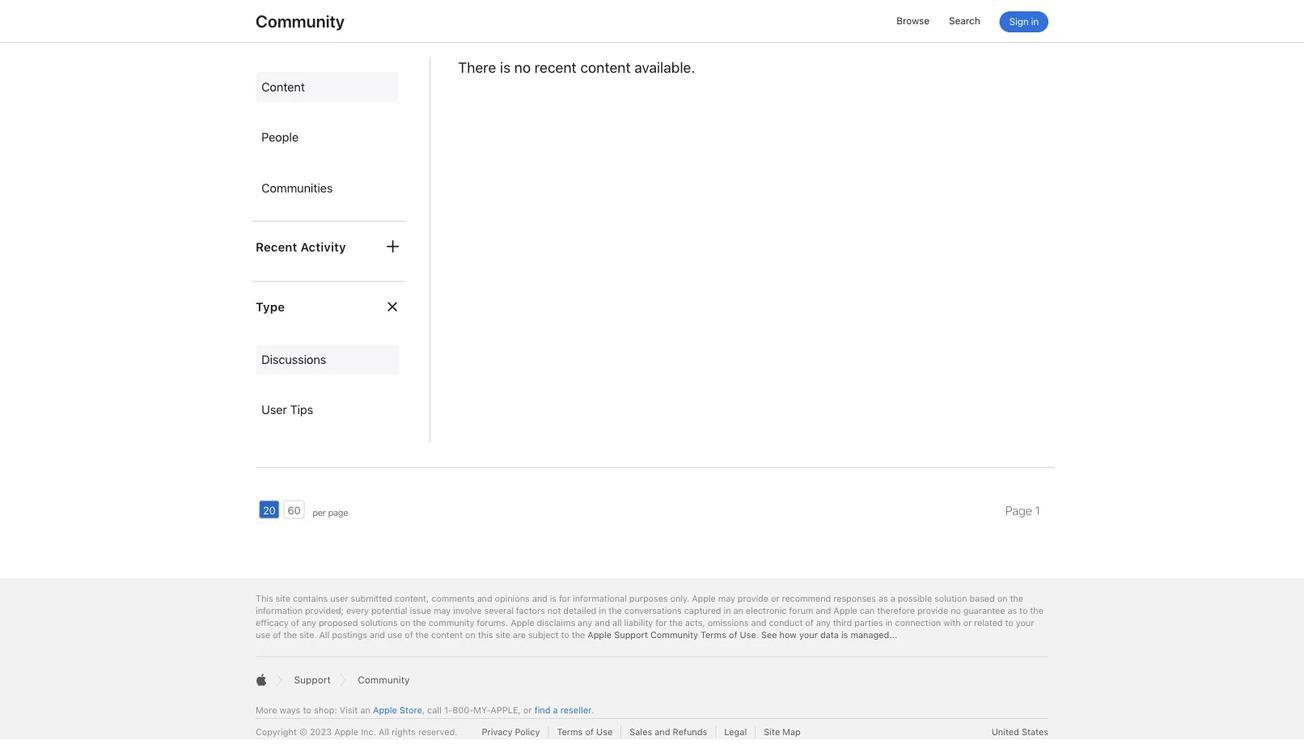 Task type: locate. For each thing, give the bounding box(es) containing it.
any up site. on the left of page
[[302, 618, 316, 628]]

for up not
[[559, 594, 571, 604]]

my-
[[474, 705, 491, 716]]

your right related
[[1016, 618, 1035, 628]]

united states link
[[992, 727, 1049, 738]]

community inside breadcrumbs 'navigation'
[[358, 675, 410, 687]]

2 horizontal spatial on
[[998, 594, 1008, 604]]

2 horizontal spatial any
[[816, 618, 831, 628]]

therefore
[[877, 606, 915, 616]]

liability
[[624, 618, 653, 628]]

terms down reseller
[[557, 727, 583, 738]]

0 horizontal spatial provide
[[738, 594, 769, 604]]

all
[[319, 630, 330, 641], [379, 727, 389, 738]]

1 horizontal spatial your
[[1016, 618, 1035, 628]]

0 vertical spatial may
[[718, 594, 736, 604]]

0 vertical spatial no
[[514, 59, 531, 76]]

2 horizontal spatial community
[[651, 630, 699, 641]]

privacy policy
[[482, 727, 540, 738]]

terms inside 'terms of use' link
[[557, 727, 583, 738]]

1 horizontal spatial community link
[[358, 675, 410, 687]]

site down "forums." at the left of the page
[[496, 630, 511, 641]]

1 vertical spatial group
[[253, 342, 406, 429]]

no
[[514, 59, 531, 76], [951, 606, 961, 616]]

apple up third at the bottom right
[[834, 606, 858, 616]]

0 horizontal spatial any
[[302, 618, 316, 628]]

1 horizontal spatial all
[[379, 727, 389, 738]]

is down third at the bottom right
[[842, 630, 849, 641]]

1 horizontal spatial is
[[550, 594, 557, 604]]

0 vertical spatial a
[[891, 594, 896, 604]]

user tips button
[[257, 396, 399, 426]]

1 vertical spatial support
[[294, 675, 331, 687]]

any down the detailed
[[578, 618, 593, 628]]

as up therefore
[[879, 594, 888, 604]]

2 vertical spatial is
[[842, 630, 849, 641]]

informational
[[573, 594, 627, 604]]

group
[[253, 69, 406, 207], [253, 342, 406, 429]]

is up not
[[550, 594, 557, 604]]

1 group from the top
[[253, 69, 406, 207]]

managed...
[[851, 630, 898, 641]]

involve
[[453, 606, 482, 616]]

inc.
[[361, 727, 376, 738]]

in up omissions
[[724, 606, 731, 616]]

is right there
[[500, 59, 511, 76]]

to right related
[[1006, 618, 1014, 628]]

all right site. on the left of page
[[319, 630, 330, 641]]

0 vertical spatial support
[[615, 630, 648, 641]]

1 vertical spatial .
[[592, 705, 594, 716]]

support down liability
[[615, 630, 648, 641]]

0 horizontal spatial a
[[553, 705, 558, 716]]

0 horizontal spatial support
[[294, 675, 331, 687]]

community for bottommost community link
[[358, 675, 410, 687]]

or left find
[[524, 705, 532, 716]]

of down the efficacy
[[273, 630, 281, 641]]

proposed
[[319, 618, 358, 628]]

0 vertical spatial terms
[[701, 630, 727, 641]]

search link
[[949, 12, 981, 30]]

as right guarantee
[[1008, 606, 1017, 616]]

community for community link to the left
[[256, 11, 345, 31]]

1 vertical spatial provide
[[918, 606, 949, 616]]

provided;
[[305, 606, 344, 616]]

community link up "content"
[[256, 11, 345, 31]]

any up see how your data is managed... link
[[816, 618, 831, 628]]

1 vertical spatial is
[[550, 594, 557, 604]]

in
[[1032, 16, 1039, 28], [599, 606, 606, 616], [724, 606, 731, 616], [886, 618, 893, 628]]

0 horizontal spatial use
[[256, 630, 270, 641]]

information
[[256, 606, 303, 616]]

1 horizontal spatial or
[[771, 594, 780, 604]]

third
[[833, 618, 852, 628]]

0 horizontal spatial is
[[500, 59, 511, 76]]

this site contains user submitted content, comments and opinions and is for informational purposes                     only. apple may provide or recommend responses as a possible solution based on the information                     provided; every potential issue may involve several factors not detailed in the conversations                     captured in an electronic forum and apple can therefore provide no guarantee as to the efficacy of                     any proposed solutions on the community forums. apple disclaims any and all liability for the acts,                     omissions and conduct of any third parties in connection with or related to your use of the site.                     all postings and use of the content on this site are subject to the
[[256, 594, 1044, 641]]

apple support community terms of use . see how your data is managed...
[[588, 630, 898, 641]]

user tips
[[261, 403, 313, 418]]

2 horizontal spatial or
[[964, 618, 972, 628]]

.
[[757, 630, 759, 641], [592, 705, 594, 716]]

1 horizontal spatial use
[[388, 630, 402, 641]]

1 horizontal spatial no
[[951, 606, 961, 616]]

1 horizontal spatial an
[[734, 606, 744, 616]]

see
[[762, 630, 777, 641]]

1 vertical spatial for
[[656, 618, 667, 628]]

site
[[276, 594, 290, 604], [496, 630, 511, 641]]

1 horizontal spatial site
[[496, 630, 511, 641]]

provide up "electronic"
[[738, 594, 769, 604]]

0 horizontal spatial content
[[431, 630, 463, 641]]

content
[[261, 80, 305, 94]]

community up apple store 'link'
[[358, 675, 410, 687]]

sales and                         refunds link
[[630, 726, 717, 739]]

community link up apple store 'link'
[[358, 675, 410, 687]]

is
[[500, 59, 511, 76], [550, 594, 557, 604], [842, 630, 849, 641]]

visit
[[340, 705, 358, 716]]

no up with
[[951, 606, 961, 616]]

terms down omissions
[[701, 630, 727, 641]]

1 horizontal spatial support
[[615, 630, 648, 641]]

for down conversations
[[656, 618, 667, 628]]

community
[[256, 11, 345, 31], [651, 630, 699, 641], [358, 675, 410, 687]]

all
[[613, 618, 622, 628]]

any
[[302, 618, 316, 628], [578, 618, 593, 628], [816, 618, 831, 628]]

apple
[[692, 594, 716, 604], [834, 606, 858, 616], [511, 618, 535, 628], [588, 630, 612, 641], [373, 705, 397, 716], [334, 727, 359, 738]]

may up omissions
[[718, 594, 736, 604]]

of inside 'terms of use' link
[[586, 727, 594, 738]]

of
[[291, 618, 299, 628], [806, 618, 814, 628], [273, 630, 281, 641], [405, 630, 413, 641], [729, 630, 738, 641], [586, 727, 594, 738]]

is inside this site contains user submitted content, comments and opinions and is for informational purposes                     only. apple may provide or recommend responses as a possible solution based on the information                     provided; every potential issue may involve several factors not detailed in the conversations                     captured in an electronic forum and apple can therefore provide no guarantee as to the efficacy of                     any proposed solutions on the community forums. apple disclaims any and all liability for the acts,                     omissions and conduct of any third parties in connection with or related to your use of the site.                     all postings and use of the content on this site are subject to the
[[550, 594, 557, 604]]

0 horizontal spatial an
[[360, 705, 371, 716]]

0 horizontal spatial or
[[524, 705, 532, 716]]

1 horizontal spatial a
[[891, 594, 896, 604]]

and down the solutions in the bottom of the page
[[370, 630, 385, 641]]

0 horizontal spatial no
[[514, 59, 531, 76]]

1 vertical spatial as
[[1008, 606, 1017, 616]]

apple up captured
[[692, 594, 716, 604]]

2 group from the top
[[253, 342, 406, 429]]

legal
[[725, 727, 747, 738]]

0 vertical spatial or
[[771, 594, 780, 604]]

to down disclaims
[[561, 630, 570, 641]]

content right recent
[[580, 59, 631, 76]]

a inside this site contains user submitted content, comments and opinions and is for informational purposes                     only. apple may provide or recommend responses as a possible solution based on the information                     provided; every potential issue may involve several factors not detailed in the conversations                     captured in an electronic forum and apple can therefore provide no guarantee as to the efficacy of                     any proposed solutions on the community forums. apple disclaims any and all liability for the acts,                     omissions and conduct of any third parties in connection with or related to your use of the site.                     all postings and use of the content on this site are subject to the
[[891, 594, 896, 604]]

the
[[1010, 594, 1024, 604], [609, 606, 622, 616], [1031, 606, 1044, 616], [413, 618, 426, 628], [670, 618, 683, 628], [284, 630, 297, 641], [416, 630, 429, 641], [572, 630, 585, 641]]

submitted
[[351, 594, 392, 604]]

on left this
[[465, 630, 476, 641]]

all right inc.
[[379, 727, 389, 738]]

0 vertical spatial as
[[879, 594, 888, 604]]

2 vertical spatial on
[[465, 630, 476, 641]]

filter button
[[256, 8, 306, 29]]

conversations
[[625, 606, 682, 616]]

0 horizontal spatial on
[[400, 618, 411, 628]]

community up "content"
[[256, 11, 345, 31]]

an
[[734, 606, 744, 616], [360, 705, 371, 716]]

an up omissions
[[734, 606, 744, 616]]

provide up connection
[[918, 606, 949, 616]]

your right how on the bottom of page
[[800, 630, 818, 641]]

recent activity button
[[256, 238, 409, 256]]

community
[[429, 618, 475, 628]]

2 vertical spatial or
[[524, 705, 532, 716]]

apple support community terms of use link
[[588, 630, 757, 641]]

terms of use
[[557, 727, 613, 738]]

. left see
[[757, 630, 759, 641]]

sales
[[630, 727, 653, 738]]

use down the solutions in the bottom of the page
[[388, 630, 402, 641]]

all inside this site contains user submitted content, comments and opinions and is for informational purposes                     only. apple may provide or recommend responses as a possible solution based on the information                     provided; every potential issue may involve several factors not detailed in the conversations                     captured in an electronic forum and apple can therefore provide no guarantee as to the efficacy of                     any proposed solutions on the community forums. apple disclaims any and all liability for the acts,                     omissions and conduct of any third parties in connection with or related to your use of the site.                     all postings and use of the content on this site are subject to the
[[319, 630, 330, 641]]

1 vertical spatial may
[[434, 606, 451, 616]]

factors
[[516, 606, 545, 616]]

1 horizontal spatial content
[[580, 59, 631, 76]]

and down "electronic"
[[751, 618, 767, 628]]

on down issue
[[400, 618, 411, 628]]

0 horizontal spatial terms
[[557, 727, 583, 738]]

. up 'terms of use' link
[[592, 705, 594, 716]]

postings
[[332, 630, 367, 641]]

0 horizontal spatial as
[[879, 594, 888, 604]]

with
[[944, 618, 961, 628]]

detailed
[[564, 606, 597, 616]]

0 horizontal spatial community
[[256, 11, 345, 31]]

0 vertical spatial community
[[256, 11, 345, 31]]

of down reseller
[[586, 727, 594, 738]]

site map link
[[764, 726, 801, 739]]

of down the information on the bottom of the page
[[291, 618, 299, 628]]

are
[[513, 630, 526, 641]]

1 horizontal spatial on
[[465, 630, 476, 641]]

0 vertical spatial on
[[998, 594, 1008, 604]]

call
[[427, 705, 442, 716]]

site up the information on the bottom of the page
[[276, 594, 290, 604]]

community down acts,
[[651, 630, 699, 641]]

copyright © 2023 apple inc. all rights reserved.
[[256, 727, 458, 738]]

0 vertical spatial group
[[253, 69, 406, 207]]

1 vertical spatial terms
[[557, 727, 583, 738]]

more
[[256, 705, 277, 716]]

0 vertical spatial your
[[1016, 618, 1035, 628]]

1 vertical spatial no
[[951, 606, 961, 616]]

and
[[477, 594, 493, 604], [532, 594, 548, 604], [816, 606, 831, 616], [595, 618, 610, 628], [751, 618, 767, 628], [370, 630, 385, 641], [655, 727, 671, 738]]

use left see
[[740, 630, 757, 641]]

0 horizontal spatial all
[[319, 630, 330, 641]]

1 vertical spatial all
[[379, 727, 389, 738]]

of down issue
[[405, 630, 413, 641]]

1-
[[444, 705, 453, 716]]

1 vertical spatial your
[[800, 630, 818, 641]]

tips
[[290, 403, 313, 418]]

0 vertical spatial community link
[[256, 11, 345, 31]]

no left recent
[[514, 59, 531, 76]]

1 use from the left
[[256, 630, 270, 641]]

site.
[[299, 630, 317, 641]]

use down the efficacy
[[256, 630, 270, 641]]

no inside this site contains user submitted content, comments and opinions and is for informational purposes                     only. apple may provide or recommend responses as a possible solution based on the information                     provided; every potential issue may involve several factors not detailed in the conversations                     captured in an electronic forum and apple can therefore provide no guarantee as to the efficacy of                     any proposed solutions on the community forums. apple disclaims any and all liability for the acts,                     omissions and conduct of any third parties in connection with or related to your use of the site.                     all postings and use of the content on this site are subject to the
[[951, 606, 961, 616]]

of down omissions
[[729, 630, 738, 641]]

contains
[[293, 594, 328, 604]]

sales and                         refunds
[[630, 727, 708, 738]]

an right visit
[[360, 705, 371, 716]]

forums.
[[477, 618, 508, 628]]

1 horizontal spatial .
[[757, 630, 759, 641]]

may up community
[[434, 606, 451, 616]]

on
[[998, 594, 1008, 604], [400, 618, 411, 628], [465, 630, 476, 641]]

1 any from the left
[[302, 618, 316, 628]]

on right based
[[998, 594, 1008, 604]]

0 vertical spatial is
[[500, 59, 511, 76]]

1 vertical spatial content
[[431, 630, 463, 641]]

how
[[780, 630, 797, 641]]

a right find
[[553, 705, 558, 716]]

,
[[422, 705, 425, 716]]

apple down the detailed
[[588, 630, 612, 641]]

1 horizontal spatial for
[[656, 618, 667, 628]]

shop:
[[314, 705, 337, 716]]

0 vertical spatial for
[[559, 594, 571, 604]]

1 vertical spatial community link
[[358, 675, 410, 687]]

in down informational in the left bottom of the page
[[599, 606, 606, 616]]

1 horizontal spatial use
[[740, 630, 757, 641]]

this
[[256, 594, 273, 604]]

see how your data is managed... link
[[762, 630, 898, 641]]

community link
[[256, 11, 345, 31], [358, 675, 410, 687]]

0 horizontal spatial .
[[592, 705, 594, 716]]

1 horizontal spatial community
[[358, 675, 410, 687]]

states
[[1022, 727, 1049, 738]]

or up "electronic"
[[771, 594, 780, 604]]

2 horizontal spatial is
[[842, 630, 849, 641]]

0 vertical spatial site
[[276, 594, 290, 604]]

or right with
[[964, 618, 972, 628]]

support up shop: at left
[[294, 675, 331, 687]]

a up therefore
[[891, 594, 896, 604]]

1 vertical spatial on
[[400, 618, 411, 628]]

1 vertical spatial use
[[597, 727, 613, 738]]

group containing discussions
[[253, 342, 406, 429]]

1 horizontal spatial may
[[718, 594, 736, 604]]

0 vertical spatial an
[[734, 606, 744, 616]]

terms
[[701, 630, 727, 641], [557, 727, 583, 738]]

content down community
[[431, 630, 463, 641]]

use left the "sales"
[[597, 727, 613, 738]]

available.
[[635, 59, 695, 76]]

1 vertical spatial a
[[553, 705, 558, 716]]

1 horizontal spatial any
[[578, 618, 593, 628]]

2 vertical spatial community
[[358, 675, 410, 687]]

0 vertical spatial all
[[319, 630, 330, 641]]

comments
[[432, 594, 475, 604]]



Task type: vqa. For each thing, say whether or not it's contained in the screenshot.
0 associated with another
no



Task type: describe. For each thing, give the bounding box(es) containing it.
and left all
[[595, 618, 610, 628]]

ways
[[280, 705, 301, 716]]

1 vertical spatial an
[[360, 705, 371, 716]]

2 use from the left
[[388, 630, 402, 641]]

user
[[261, 403, 287, 418]]

browse
[[897, 15, 930, 27]]

recent activity
[[256, 240, 346, 255]]

1 horizontal spatial as
[[1008, 606, 1017, 616]]

potential
[[371, 606, 408, 616]]

purposes
[[630, 594, 668, 604]]

1
[[1035, 504, 1040, 519]]

search
[[949, 15, 981, 27]]

apple store link
[[373, 705, 422, 716]]

only.
[[671, 594, 690, 604]]

0 horizontal spatial may
[[434, 606, 451, 616]]

reserved.
[[418, 727, 458, 738]]

forum
[[789, 606, 814, 616]]


[[256, 674, 264, 685]]

activity
[[301, 240, 346, 255]]

0 vertical spatial .
[[757, 630, 759, 641]]

1 vertical spatial site
[[496, 630, 511, 641]]

parties
[[855, 618, 883, 628]]

privacy policy link
[[482, 726, 549, 739]]

content,
[[395, 594, 429, 604]]

breadcrumbs navigation
[[256, 658, 1049, 705]]

user
[[330, 594, 348, 604]]

reset button
[[331, 8, 370, 29]]

site
[[764, 727, 780, 738]]

2023
[[310, 727, 332, 738]]

type button
[[256, 299, 409, 316]]

map
[[783, 727, 801, 738]]

page
[[328, 507, 348, 518]]

page
[[1006, 504, 1033, 519]]

discussions
[[261, 352, 326, 367]]

Page 1 text field
[[994, 503, 1052, 521]]

1 horizontal spatial provide
[[918, 606, 949, 616]]

find a reseller link
[[535, 705, 592, 716]]

connection
[[895, 618, 941, 628]]

20 button
[[259, 501, 280, 520]]

more ways to shop: visit an apple store , call                     1-800-my-apple, or find a reseller .
[[256, 705, 594, 716]]

guarantee
[[964, 606, 1006, 616]]

apple left store
[[373, 705, 397, 716]]

0 horizontal spatial site
[[276, 594, 290, 604]]

of down forum
[[806, 618, 814, 628]]

this
[[478, 630, 493, 641]]

apple,
[[491, 705, 521, 716]]

in right the sign
[[1032, 16, 1039, 28]]

discussions button
[[257, 345, 399, 375]]

60
[[288, 505, 301, 517]]

0 horizontal spatial use
[[597, 727, 613, 738]]

opinions
[[495, 594, 530, 604]]

apple down visit
[[334, 727, 359, 738]]

possible
[[898, 594, 932, 604]]

sign in link
[[1000, 11, 1049, 32]]

every
[[346, 606, 369, 616]]

60 button
[[284, 501, 305, 520]]

united states
[[992, 727, 1049, 738]]

reseller
[[561, 705, 592, 716]]

1 horizontal spatial terms
[[701, 630, 727, 641]]

to right guarantee
[[1020, 606, 1028, 616]]

apple up are
[[511, 618, 535, 628]]

and up several
[[477, 594, 493, 604]]

0 vertical spatial use
[[740, 630, 757, 641]]

solutions
[[361, 618, 398, 628]]

communities
[[261, 181, 333, 196]]

recommend
[[782, 594, 831, 604]]

©
[[299, 727, 307, 738]]

content inside this site contains user submitted content, comments and opinions and is for informational purposes                     only. apple may provide or recommend responses as a possible solution based on the information                     provided; every potential issue may involve several factors not detailed in the conversations                     captured in an electronic forum and apple can therefore provide no guarantee as to the efficacy of                     any proposed solutions on the community forums. apple disclaims any and all liability for the acts,                     omissions and conduct of any third parties in connection with or related to your use of the site.                     all postings and use of the content on this site are subject to the
[[431, 630, 463, 641]]

responses
[[834, 594, 877, 604]]

browse link
[[897, 12, 930, 30]]

to right 'ways' at left
[[303, 705, 311, 716]]

your inside this site contains user submitted content, comments and opinions and is for informational purposes                     only. apple may provide or recommend responses as a possible solution based on the information                     provided; every potential issue may involve several factors not detailed in the conversations                     captured in an electronic forum and apple can therefore provide no guarantee as to the efficacy of                     any proposed solutions on the community forums. apple disclaims any and all liability for the acts,                     omissions and conduct of any third parties in connection with or related to your use of the site.                     all postings and use of the content on this site are subject to the
[[1016, 618, 1035, 628]]

support inside breadcrumbs 'navigation'
[[294, 675, 331, 687]]

based
[[970, 594, 995, 604]]

united
[[992, 727, 1020, 738]]

group containing content
[[253, 69, 406, 207]]

reset
[[331, 9, 370, 27]]

issue
[[410, 606, 431, 616]]

0 vertical spatial content
[[580, 59, 631, 76]]

subject
[[528, 630, 559, 641]]

policy
[[515, 727, 540, 738]]

recent
[[535, 59, 577, 76]]

and down recommend
[[816, 606, 831, 616]]

in down therefore
[[886, 618, 893, 628]]

electronic
[[746, 606, 787, 616]]

sign in
[[1010, 16, 1039, 28]]

several
[[484, 606, 514, 616]]

captured
[[685, 606, 722, 616]]

solution
[[935, 594, 968, 604]]

0 horizontal spatial your
[[800, 630, 818, 641]]

1 vertical spatial or
[[964, 618, 972, 628]]

0 horizontal spatial community link
[[256, 11, 345, 31]]

disclaims
[[537, 618, 576, 628]]

conduct
[[769, 618, 803, 628]]

per
[[313, 507, 326, 518]]

1 vertical spatial community
[[651, 630, 699, 641]]

support link
[[294, 675, 331, 687]]

2 any from the left
[[578, 618, 593, 628]]

and right the "sales"
[[655, 727, 671, 738]]

0 horizontal spatial for
[[559, 594, 571, 604]]

related
[[975, 618, 1003, 628]]

there
[[458, 59, 496, 76]]

omissions
[[708, 618, 749, 628]]

content button
[[257, 72, 399, 102]]

not
[[548, 606, 561, 616]]

copyright
[[256, 727, 297, 738]]

0 vertical spatial provide
[[738, 594, 769, 604]]

and up factors
[[532, 594, 548, 604]]

store
[[400, 705, 422, 716]]

an inside this site contains user submitted content, comments and opinions and is for informational purposes                     only. apple may provide or recommend responses as a possible solution based on the information                     provided; every potential issue may involve several factors not detailed in the conversations                     captured in an electronic forum and apple can therefore provide no guarantee as to the efficacy of                     any proposed solutions on the community forums. apple disclaims any and all liability for the acts,                     omissions and conduct of any third parties in connection with or related to your use of the site.                     all postings and use of the content on this site are subject to the
[[734, 606, 744, 616]]

20
[[263, 505, 276, 517]]

communities button
[[257, 174, 399, 204]]

3 any from the left
[[816, 618, 831, 628]]



